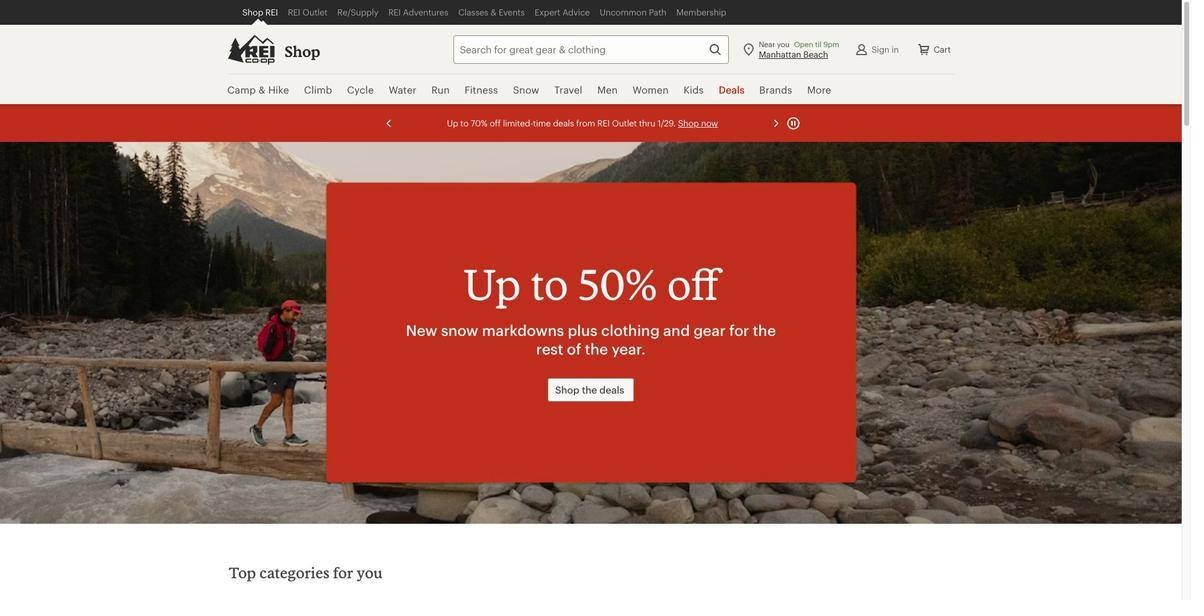 Task type: locate. For each thing, give the bounding box(es) containing it.
the right with
[[677, 112, 690, 123]]

outlet left thru
[[612, 118, 637, 128]]

shop the deals link
[[548, 378, 634, 402]]

camp & hike button
[[227, 74, 297, 105]]

0 vertical spatial you
[[777, 39, 790, 48]]

1 horizontal spatial &
[[491, 7, 496, 17]]

more button
[[800, 74, 839, 105]]

1 horizontal spatial for
[[729, 321, 749, 339]]

rei left co-
[[692, 112, 705, 123]]

travel button
[[547, 74, 590, 105]]

deals down year. at the bottom of page
[[599, 384, 624, 396]]

now down kids dropdown button
[[701, 118, 718, 128]]

off right 70%
[[490, 118, 500, 128]]

previous message image
[[381, 116, 396, 131]]

1 vertical spatial in
[[501, 112, 508, 123]]

off
[[490, 118, 500, 128], [667, 259, 719, 309]]

deals button
[[711, 74, 752, 105]]

snow
[[513, 84, 539, 96]]

rei right shop rei
[[288, 7, 300, 17]]

rei co-op, go to rei.com home page link
[[227, 34, 275, 64]]

rewards
[[531, 112, 564, 123]]

classes & events
[[458, 7, 525, 17]]

co-
[[589, 112, 602, 123]]

top
[[229, 564, 256, 582]]

1 horizontal spatial you
[[777, 39, 790, 48]]

0 horizontal spatial off
[[490, 118, 500, 128]]

rei right 'from' at the top left
[[597, 118, 610, 128]]

kids
[[684, 84, 704, 96]]

of
[[567, 340, 581, 358]]

clothing
[[601, 321, 660, 339]]

to
[[460, 118, 468, 128], [531, 259, 568, 309]]

0 vertical spatial deals
[[553, 118, 574, 128]]

for right the categories on the left of page
[[333, 564, 353, 582]]

&
[[491, 7, 496, 17], [259, 84, 266, 96]]

deals
[[719, 84, 745, 96]]

off inside promotional messages marquee
[[490, 118, 500, 128]]

til
[[815, 39, 822, 48]]

now inside members earn 5% in card rewards on all co-op purchases with the rei co-op mastercard ® . apply now
[[614, 126, 631, 137]]

0 vertical spatial off
[[490, 118, 500, 128]]

up inside promotional messages marquee
[[447, 118, 458, 128]]

off for 50%
[[667, 259, 719, 309]]

shop
[[242, 7, 263, 17], [284, 42, 320, 60], [678, 118, 699, 128], [555, 384, 580, 396]]

1 vertical spatial &
[[259, 84, 266, 96]]

up up markdowns at the left of the page
[[463, 259, 521, 309]]

the right of
[[585, 340, 608, 358]]

1 vertical spatial for
[[333, 564, 353, 582]]

op up apply
[[602, 112, 613, 123]]

shop down of
[[555, 384, 580, 396]]

rei adventures
[[388, 7, 448, 17]]

& left hike
[[259, 84, 266, 96]]

& left 'events'
[[491, 7, 496, 17]]

1 horizontal spatial op
[[721, 112, 732, 123]]

none field inside shop banner
[[454, 35, 729, 64]]

outlet
[[303, 7, 327, 17], [612, 118, 637, 128]]

1 vertical spatial up
[[463, 259, 521, 309]]

0 vertical spatial &
[[491, 7, 496, 17]]

0 horizontal spatial outlet
[[303, 7, 327, 17]]

shop banner
[[0, 0, 1182, 105]]

0 vertical spatial up
[[447, 118, 458, 128]]

0 horizontal spatial in
[[501, 112, 508, 123]]

in right 5%
[[501, 112, 508, 123]]

None field
[[454, 35, 729, 64]]

sign in link
[[849, 37, 904, 62]]

1 vertical spatial to
[[531, 259, 568, 309]]

sign
[[872, 44, 890, 54]]

markdowns
[[482, 321, 564, 339]]

new
[[406, 321, 437, 339]]

2 op from the left
[[721, 112, 732, 123]]

more
[[807, 84, 831, 96]]

1 vertical spatial off
[[667, 259, 719, 309]]

shop the deals
[[555, 384, 624, 396]]

1 horizontal spatial deals
[[599, 384, 624, 396]]

0 vertical spatial to
[[460, 118, 468, 128]]

now
[[701, 118, 718, 128], [614, 126, 631, 137]]

rei adventures link
[[383, 0, 453, 25]]

shop rei link
[[237, 0, 283, 25]]

up left the earn
[[447, 118, 458, 128]]

you
[[777, 39, 790, 48], [357, 564, 383, 582]]

a hiker on a log bridge. text reads, up to 50% off. image
[[0, 142, 1182, 524]]

Search for great gear & clothing text field
[[454, 35, 729, 64]]

co-
[[707, 112, 721, 123]]

0 horizontal spatial to
[[460, 118, 468, 128]]

1 vertical spatial outlet
[[612, 118, 637, 128]]

1 horizontal spatial to
[[531, 259, 568, 309]]

0 horizontal spatial &
[[259, 84, 266, 96]]

outlet inside promotional messages marquee
[[612, 118, 637, 128]]

categories
[[259, 564, 330, 582]]

rei co-op, go to rei.com home page image
[[227, 34, 275, 64]]

1 horizontal spatial in
[[892, 44, 899, 54]]

shop up rei co-op, go to rei.com home page link
[[242, 7, 263, 17]]

up
[[447, 118, 458, 128], [463, 259, 521, 309]]

rei inside members earn 5% in card rewards on all co-op purchases with the rei co-op mastercard ® . apply now
[[692, 112, 705, 123]]

thru
[[639, 118, 655, 128]]

to inside promotional messages marquee
[[460, 118, 468, 128]]

in right sign at the right
[[892, 44, 899, 54]]

op
[[602, 112, 613, 123], [721, 112, 732, 123]]

shop link
[[284, 42, 320, 61]]

1 horizontal spatial up
[[463, 259, 521, 309]]

0 vertical spatial in
[[892, 44, 899, 54]]

deals
[[553, 118, 574, 128], [599, 384, 624, 396]]

now down purchases
[[614, 126, 631, 137]]

outlet up shop link
[[303, 7, 327, 17]]

0 horizontal spatial op
[[602, 112, 613, 123]]

outlet inside rei outlet link
[[303, 7, 327, 17]]

9pm
[[823, 39, 839, 48]]

with
[[658, 112, 675, 123]]

brands
[[759, 84, 792, 96]]

classes
[[458, 7, 488, 17]]

up to 50% off
[[463, 259, 719, 309]]

shop down rei outlet link
[[284, 42, 320, 60]]

None search field
[[431, 35, 729, 64]]

for right 'gear'
[[729, 321, 749, 339]]

members
[[427, 112, 464, 123]]

0 horizontal spatial now
[[614, 126, 631, 137]]

1 horizontal spatial outlet
[[612, 118, 637, 128]]

.
[[584, 126, 586, 137]]

members earn 5% in card rewards on all co-op purchases with the rei co-op mastercard ® . apply now
[[427, 112, 732, 137]]

deals left ®
[[553, 118, 574, 128]]

0 horizontal spatial up
[[447, 118, 458, 128]]

up to 70% off limited-time deals from rei outlet thru 1/29. shop now
[[447, 118, 718, 128]]

from
[[576, 118, 595, 128]]

0 vertical spatial for
[[729, 321, 749, 339]]

the
[[677, 112, 690, 123], [753, 321, 776, 339], [585, 340, 608, 358], [582, 384, 597, 396]]

rei outlet link
[[283, 0, 332, 25]]

new snow markdowns plus clothing and gear for the rest of the year.
[[406, 321, 776, 358]]

0 horizontal spatial deals
[[553, 118, 574, 128]]

shop right 1/29.
[[678, 118, 699, 128]]

5%
[[487, 112, 499, 123]]

cart
[[934, 44, 951, 54]]

1 horizontal spatial now
[[701, 118, 718, 128]]

to up markdowns at the left of the page
[[531, 259, 568, 309]]

rei left rei outlet
[[265, 7, 278, 17]]

off up and
[[667, 259, 719, 309]]

rei
[[265, 7, 278, 17], [288, 7, 300, 17], [388, 7, 401, 17], [692, 112, 705, 123], [597, 118, 610, 128]]

1 horizontal spatial off
[[667, 259, 719, 309]]

0 horizontal spatial you
[[357, 564, 383, 582]]

camp & hike
[[227, 84, 289, 96]]

& inside dropdown button
[[259, 84, 266, 96]]

limited-
[[503, 118, 533, 128]]

rei left adventures on the top left
[[388, 7, 401, 17]]

0 vertical spatial outlet
[[303, 7, 327, 17]]

in
[[892, 44, 899, 54], [501, 112, 508, 123]]

off for 70%
[[490, 118, 500, 128]]

gear
[[694, 321, 726, 339]]

1 vertical spatial you
[[357, 564, 383, 582]]

to for 50%
[[531, 259, 568, 309]]

events
[[499, 7, 525, 17]]

op down deals dropdown button
[[721, 112, 732, 123]]

to left 70%
[[460, 118, 468, 128]]



Task type: vqa. For each thing, say whether or not it's contained in the screenshot.
the Cart at the top right of page
yes



Task type: describe. For each thing, give the bounding box(es) containing it.
in inside members earn 5% in card rewards on all co-op purchases with the rei co-op mastercard ® . apply now
[[501, 112, 508, 123]]

search image
[[708, 42, 723, 57]]

cycle
[[347, 84, 374, 96]]

uncommon
[[600, 7, 647, 17]]

cart link
[[909, 34, 958, 64]]

70%
[[470, 118, 487, 128]]

camp
[[227, 84, 256, 96]]

shop for shop
[[284, 42, 320, 60]]

shop for shop the deals
[[555, 384, 580, 396]]

expert
[[535, 7, 560, 17]]

shop rei
[[242, 7, 278, 17]]

apply
[[589, 126, 612, 137]]

year.
[[612, 340, 646, 358]]

in inside shop banner
[[892, 44, 899, 54]]

women
[[633, 84, 669, 96]]

1 op from the left
[[602, 112, 613, 123]]

deals inside promotional messages marquee
[[553, 118, 574, 128]]

adventures
[[403, 7, 448, 17]]

hike
[[268, 84, 289, 96]]

time
[[533, 118, 551, 128]]

fitness
[[465, 84, 498, 96]]

beach
[[804, 49, 828, 59]]

snow button
[[506, 74, 547, 105]]

re/supply link
[[332, 0, 383, 25]]

rest
[[536, 340, 563, 358]]

and
[[663, 321, 690, 339]]

shop for shop rei
[[242, 7, 263, 17]]

none search field inside shop banner
[[431, 35, 729, 64]]

expert advice link
[[530, 0, 595, 25]]

up for up to 50% off
[[463, 259, 521, 309]]

snow
[[441, 321, 478, 339]]

water button
[[381, 74, 424, 105]]

brands button
[[752, 74, 800, 105]]

top categories for you
[[229, 564, 383, 582]]

up for up to 70% off limited-time deals from rei outlet thru 1/29. shop now
[[447, 118, 458, 128]]

pause banner message scrolling image
[[786, 116, 801, 131]]

travel
[[554, 84, 583, 96]]

men
[[597, 84, 618, 96]]

the right 'gear'
[[753, 321, 776, 339]]

climb
[[304, 84, 332, 96]]

kids button
[[676, 74, 711, 105]]

near
[[759, 39, 775, 48]]

& for camp
[[259, 84, 266, 96]]

®
[[578, 124, 584, 132]]

you inside 'near you open til 9pm manhattan beach'
[[777, 39, 790, 48]]

& for classes
[[491, 7, 496, 17]]

advice
[[563, 7, 590, 17]]

1 vertical spatial deals
[[599, 384, 624, 396]]

0 horizontal spatial for
[[333, 564, 353, 582]]

rei inside rei outlet link
[[288, 7, 300, 17]]

rei inside rei adventures link
[[388, 7, 401, 17]]

run button
[[424, 74, 457, 105]]

fitness button
[[457, 74, 506, 105]]

membership
[[676, 7, 726, 17]]

the down new snow markdowns plus clothing and gear for the rest of the year.
[[582, 384, 597, 396]]

run
[[432, 84, 450, 96]]

uncommon path link
[[595, 0, 671, 25]]

the inside members earn 5% in card rewards on all co-op purchases with the rei co-op mastercard ® . apply now
[[677, 112, 690, 123]]

for inside new snow markdowns plus clothing and gear for the rest of the year.
[[729, 321, 749, 339]]

cycle button
[[340, 74, 381, 105]]

men button
[[590, 74, 625, 105]]

re/supply
[[337, 7, 378, 17]]

promotional messages marquee
[[0, 104, 1182, 142]]

membership link
[[671, 0, 731, 25]]

on
[[566, 112, 576, 123]]

open
[[794, 39, 813, 48]]

women button
[[625, 74, 676, 105]]

1/29.
[[657, 118, 676, 128]]

mastercard
[[534, 126, 578, 137]]

uncommon path
[[600, 7, 666, 17]]

next message image
[[768, 116, 783, 131]]

50%
[[578, 259, 657, 309]]

path
[[649, 7, 666, 17]]

rei inside shop rei link
[[265, 7, 278, 17]]

sign in
[[872, 44, 899, 54]]

purchases
[[615, 112, 656, 123]]

expert advice
[[535, 7, 590, 17]]

plus
[[568, 321, 598, 339]]

all
[[578, 112, 587, 123]]

rei outlet
[[288, 7, 327, 17]]

to for 70%
[[460, 118, 468, 128]]

manhattan
[[759, 49, 801, 59]]

near you open til 9pm manhattan beach
[[759, 39, 839, 59]]

water
[[389, 84, 417, 96]]

shop inside promotional messages marquee
[[678, 118, 699, 128]]

classes & events link
[[453, 0, 530, 25]]



